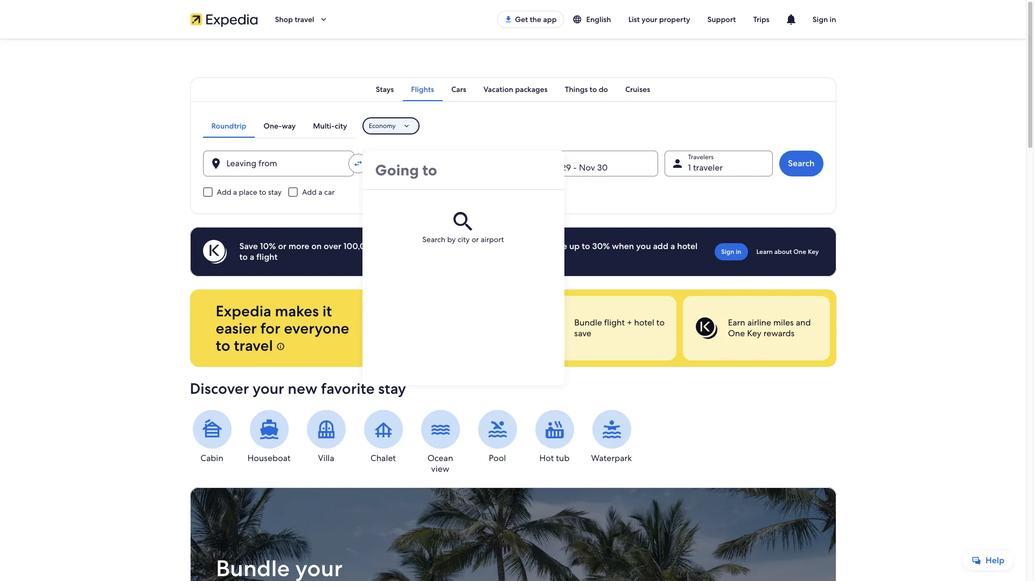Task type: describe. For each thing, give the bounding box(es) containing it.
1 horizontal spatial or
[[472, 235, 479, 245]]

your for discover
[[253, 379, 284, 399]]

vacation
[[484, 85, 514, 94]]

traveler
[[693, 162, 723, 173]]

list your property link
[[620, 10, 699, 29]]

ocean
[[428, 453, 453, 464]]

makes
[[275, 302, 319, 321]]

expedia logo image
[[190, 12, 258, 27]]

economy
[[369, 122, 396, 130]]

a right add
[[671, 241, 675, 252]]

travel inside dropdown button
[[295, 15, 314, 24]]

add
[[653, 241, 669, 252]]

everyone
[[284, 319, 349, 338]]

ocean view
[[428, 453, 453, 475]]

expedia
[[216, 302, 271, 321]]

chalet button
[[361, 411, 405, 464]]

support
[[708, 15, 736, 24]]

xsmall image
[[277, 343, 285, 351]]

multi-city link
[[305, 114, 356, 138]]

to right the up
[[582, 241, 590, 252]]

1 horizontal spatial one
[[794, 248, 807, 256]]

chalet
[[371, 453, 396, 464]]

tab list containing stays
[[190, 78, 836, 101]]

sign inside dropdown button
[[813, 15, 828, 24]]

waterpark
[[591, 453, 632, 464]]

learn
[[757, 248, 773, 256]]

your for list
[[642, 15, 658, 24]]

a left "car"
[[319, 188, 323, 197]]

more
[[289, 241, 309, 252]]

one-
[[264, 121, 282, 131]]

search button
[[780, 151, 824, 177]]

main content containing expedia makes it easier for everyone to travel
[[0, 39, 1026, 582]]

discover your new favorite stay
[[190, 379, 406, 399]]

multi-
[[313, 121, 335, 131]]

cars link
[[443, 78, 475, 101]]

nov 29 - nov 30
[[543, 162, 608, 173]]

ocean view button
[[418, 411, 463, 475]]

villa button
[[304, 411, 348, 464]]

airline
[[747, 317, 771, 329]]

sign in inside 'sign in' link
[[721, 248, 742, 256]]

roundtrip link
[[203, 114, 255, 138]]

2 out of 3 element
[[529, 296, 676, 361]]

sign in inside sign in dropdown button
[[813, 15, 836, 24]]

waterpark button
[[590, 411, 634, 464]]

nov 29 - nov 30 button
[[520, 151, 658, 177]]

learn about one key
[[757, 248, 819, 256]]

property
[[659, 15, 690, 24]]

airport
[[481, 235, 504, 245]]

it
[[323, 302, 332, 321]]

learn about one key link
[[752, 244, 824, 261]]

stays link
[[367, 78, 403, 101]]

flights
[[411, 85, 434, 94]]

get the app
[[515, 15, 557, 24]]

by
[[447, 235, 456, 245]]

cabin button
[[190, 411, 234, 464]]

support link
[[699, 10, 745, 29]]

flights link
[[403, 78, 443, 101]]

download the app button image
[[504, 15, 513, 24]]

on
[[311, 241, 322, 252]]

rewards
[[764, 328, 795, 339]]

place
[[239, 188, 257, 197]]

about
[[775, 248, 792, 256]]

1 nov from the left
[[543, 162, 560, 173]]

30%
[[592, 241, 610, 252]]

view
[[431, 464, 450, 475]]

members
[[510, 241, 548, 252]]

earn
[[728, 317, 745, 329]]

to right "place"
[[259, 188, 266, 197]]

communication center icon image
[[785, 13, 798, 26]]

shop travel
[[275, 15, 314, 24]]

add a place to stay
[[217, 188, 282, 197]]

also,
[[489, 241, 508, 252]]

expedia makes it easier for everyone to travel
[[216, 302, 349, 356]]

hotels
[[379, 241, 403, 252]]

+
[[627, 317, 632, 329]]

discover
[[190, 379, 249, 399]]

to left do
[[590, 85, 597, 94]]

vacation packages
[[484, 85, 548, 94]]

1 horizontal spatial key
[[808, 248, 819, 256]]

houseboat
[[248, 453, 291, 464]]

10%
[[260, 241, 276, 252]]

or inside save 10% or more on over 100,000 hotels with member prices. also, members save up to 30% when you add a hotel to a flight
[[278, 241, 287, 252]]

trips link
[[745, 10, 778, 29]]

things
[[565, 85, 588, 94]]

hot tub
[[540, 453, 570, 464]]

you
[[636, 241, 651, 252]]

vacation packages link
[[475, 78, 556, 101]]

over
[[324, 241, 342, 252]]

a left "10%"
[[250, 252, 254, 263]]

search for search by city or airport
[[423, 235, 446, 245]]

add for add a car
[[302, 188, 317, 197]]

with
[[405, 241, 423, 252]]

do
[[599, 85, 608, 94]]

100,000
[[344, 241, 377, 252]]

way
[[282, 121, 296, 131]]

in inside main content
[[736, 248, 742, 256]]

economy button
[[362, 117, 420, 135]]



Task type: vqa. For each thing, say whether or not it's contained in the screenshot.
More travel ICON
no



Task type: locate. For each thing, give the bounding box(es) containing it.
tub
[[556, 453, 570, 464]]

Going to text field
[[362, 151, 564, 190]]

bundle
[[574, 317, 602, 329]]

0 vertical spatial tab list
[[190, 78, 836, 101]]

0 horizontal spatial travel
[[234, 336, 273, 356]]

city inside multi-city link
[[335, 121, 347, 131]]

sign
[[813, 15, 828, 24], [721, 248, 735, 256]]

shop travel button
[[266, 6, 337, 32]]

one-way link
[[255, 114, 305, 138]]

bundle flight + hotel to save
[[574, 317, 665, 339]]

main content
[[0, 39, 1026, 582]]

houseboat button
[[247, 411, 291, 464]]

1 vertical spatial tab list
[[203, 114, 356, 138]]

small image
[[572, 15, 582, 24]]

save 10% or more on over 100,000 hotels with member prices. also, members save up to 30% when you add a hotel to a flight
[[239, 241, 698, 263]]

0 vertical spatial stay
[[268, 188, 282, 197]]

2 add from the left
[[302, 188, 317, 197]]

one inside earn airline miles and one key rewards
[[728, 328, 745, 339]]

pool button
[[475, 411, 520, 464]]

0 horizontal spatial nov
[[543, 162, 560, 173]]

1 horizontal spatial sign
[[813, 15, 828, 24]]

stay right "place"
[[268, 188, 282, 197]]

1 vertical spatial one
[[728, 328, 745, 339]]

0 vertical spatial city
[[335, 121, 347, 131]]

1 vertical spatial key
[[747, 328, 762, 339]]

to inside bundle flight + hotel to save
[[656, 317, 665, 329]]

hotel right add
[[677, 241, 698, 252]]

flight left +
[[604, 317, 625, 329]]

things to do link
[[556, 78, 617, 101]]

a
[[233, 188, 237, 197], [319, 188, 323, 197], [671, 241, 675, 252], [250, 252, 254, 263]]

1 horizontal spatial stay
[[378, 379, 406, 399]]

multi-city
[[313, 121, 347, 131]]

new
[[288, 379, 318, 399]]

save inside save 10% or more on over 100,000 hotels with member prices. also, members save up to 30% when you add a hotel to a flight
[[550, 241, 567, 252]]

in
[[830, 15, 836, 24], [736, 248, 742, 256]]

your left new
[[253, 379, 284, 399]]

or right "10%"
[[278, 241, 287, 252]]

tab list
[[190, 78, 836, 101], [203, 114, 356, 138]]

hotel right +
[[634, 317, 654, 329]]

add a car
[[302, 188, 335, 197]]

to right +
[[656, 317, 665, 329]]

to inside expedia makes it easier for everyone to travel
[[216, 336, 230, 356]]

to
[[590, 85, 597, 94], [259, 188, 266, 197], [582, 241, 590, 252], [239, 252, 248, 263], [656, 317, 665, 329], [216, 336, 230, 356]]

travel left 'trailing' image
[[295, 15, 314, 24]]

1 vertical spatial hotel
[[634, 317, 654, 329]]

get the app link
[[497, 11, 564, 28]]

2 nov from the left
[[579, 162, 595, 173]]

city right by
[[458, 235, 470, 245]]

pool
[[489, 453, 506, 464]]

sign inside main content
[[721, 248, 735, 256]]

travel left xsmall image
[[234, 336, 273, 356]]

your inside main content
[[253, 379, 284, 399]]

0 horizontal spatial your
[[253, 379, 284, 399]]

0 horizontal spatial sign
[[721, 248, 735, 256]]

cars
[[452, 85, 466, 94]]

your right list
[[642, 15, 658, 24]]

travel inside expedia makes it easier for everyone to travel
[[234, 336, 273, 356]]

tab list containing roundtrip
[[203, 114, 356, 138]]

0 vertical spatial one
[[794, 248, 807, 256]]

1 vertical spatial stay
[[378, 379, 406, 399]]

0 vertical spatial flight
[[256, 252, 278, 263]]

hotel inside save 10% or more on over 100,000 hotels with member prices. also, members save up to 30% when you add a hotel to a flight
[[677, 241, 698, 252]]

0 horizontal spatial or
[[278, 241, 287, 252]]

add left "place"
[[217, 188, 231, 197]]

things to do
[[565, 85, 608, 94]]

1 vertical spatial flight
[[604, 317, 625, 329]]

1 horizontal spatial sign in
[[813, 15, 836, 24]]

1 horizontal spatial nov
[[579, 162, 595, 173]]

one-way
[[264, 121, 296, 131]]

search inside button
[[788, 158, 815, 169]]

1 horizontal spatial hotel
[[677, 241, 698, 252]]

the
[[530, 15, 542, 24]]

or
[[472, 235, 479, 245], [278, 241, 287, 252]]

save inside bundle flight + hotel to save
[[574, 328, 591, 339]]

0 horizontal spatial one
[[728, 328, 745, 339]]

1 horizontal spatial travel
[[295, 15, 314, 24]]

0 vertical spatial sign
[[813, 15, 828, 24]]

to down expedia
[[216, 336, 230, 356]]

app
[[543, 15, 557, 24]]

29
[[562, 162, 571, 173]]

hotel
[[677, 241, 698, 252], [634, 317, 654, 329]]

1 horizontal spatial your
[[642, 15, 658, 24]]

0 vertical spatial search
[[788, 158, 815, 169]]

prices.
[[461, 241, 487, 252]]

list your property
[[629, 15, 690, 24]]

sign left the learn
[[721, 248, 735, 256]]

30
[[597, 162, 608, 173]]

search for search
[[788, 158, 815, 169]]

stay right favorite
[[378, 379, 406, 399]]

save left the up
[[550, 241, 567, 252]]

sign in link
[[715, 244, 748, 261]]

sign in right communication center icon
[[813, 15, 836, 24]]

0 horizontal spatial in
[[736, 248, 742, 256]]

nov right the -
[[579, 162, 595, 173]]

roundtrip
[[211, 121, 246, 131]]

member
[[425, 241, 459, 252]]

a left "place"
[[233, 188, 237, 197]]

key inside earn airline miles and one key rewards
[[747, 328, 762, 339]]

stay for add a place to stay
[[268, 188, 282, 197]]

1 vertical spatial city
[[458, 235, 470, 245]]

1 vertical spatial in
[[736, 248, 742, 256]]

0 vertical spatial save
[[550, 241, 567, 252]]

0 horizontal spatial key
[[747, 328, 762, 339]]

search by city or airport
[[423, 235, 504, 245]]

cruises
[[626, 85, 650, 94]]

0 horizontal spatial city
[[335, 121, 347, 131]]

villa
[[318, 453, 334, 464]]

easier
[[216, 319, 257, 338]]

cruises link
[[617, 78, 659, 101]]

flight left "more"
[[256, 252, 278, 263]]

flight inside save 10% or more on over 100,000 hotels with member prices. also, members save up to 30% when you add a hotel to a flight
[[256, 252, 278, 263]]

save left +
[[574, 328, 591, 339]]

key right earn
[[747, 328, 762, 339]]

and
[[796, 317, 811, 329]]

or left airport
[[472, 235, 479, 245]]

favorite
[[321, 379, 375, 399]]

hotel inside bundle flight + hotel to save
[[634, 317, 654, 329]]

0 horizontal spatial search
[[423, 235, 446, 245]]

in right communication center icon
[[830, 15, 836, 24]]

0 vertical spatial your
[[642, 15, 658, 24]]

to left "10%"
[[239, 252, 248, 263]]

1 horizontal spatial save
[[574, 328, 591, 339]]

1 horizontal spatial flight
[[604, 317, 625, 329]]

cabin
[[201, 453, 223, 464]]

1 horizontal spatial city
[[458, 235, 470, 245]]

car
[[324, 188, 335, 197]]

add left "car"
[[302, 188, 317, 197]]

1 vertical spatial sign
[[721, 248, 735, 256]]

trips
[[753, 15, 770, 24]]

sign right communication center icon
[[813, 15, 828, 24]]

nov left 29
[[543, 162, 560, 173]]

save
[[239, 241, 258, 252]]

1 vertical spatial travel
[[234, 336, 273, 356]]

sign in button
[[804, 6, 845, 32]]

travel
[[295, 15, 314, 24], [234, 336, 273, 356]]

1 horizontal spatial add
[[302, 188, 317, 197]]

add for add a place to stay
[[217, 188, 231, 197]]

1 traveler
[[688, 162, 723, 173]]

flight
[[256, 252, 278, 263], [604, 317, 625, 329]]

miles
[[773, 317, 794, 329]]

one left airline
[[728, 328, 745, 339]]

english button
[[564, 10, 620, 29]]

sign in left the learn
[[721, 248, 742, 256]]

flight inside bundle flight + hotel to save
[[604, 317, 625, 329]]

0 vertical spatial hotel
[[677, 241, 698, 252]]

list
[[629, 15, 640, 24]]

stay for discover your new favorite stay
[[378, 379, 406, 399]]

0 vertical spatial sign in
[[813, 15, 836, 24]]

1 vertical spatial sign in
[[721, 248, 742, 256]]

in left the learn
[[736, 248, 742, 256]]

stays
[[376, 85, 394, 94]]

1 horizontal spatial search
[[788, 158, 815, 169]]

1
[[688, 162, 691, 173]]

get
[[515, 15, 528, 24]]

0 horizontal spatial flight
[[256, 252, 278, 263]]

0 vertical spatial travel
[[295, 15, 314, 24]]

packages
[[515, 85, 548, 94]]

1 vertical spatial your
[[253, 379, 284, 399]]

swap origin and destination values image
[[353, 159, 363, 169]]

0 horizontal spatial stay
[[268, 188, 282, 197]]

hot tub button
[[533, 411, 577, 464]]

english
[[586, 15, 611, 24]]

city left economy
[[335, 121, 347, 131]]

in inside dropdown button
[[830, 15, 836, 24]]

1 horizontal spatial in
[[830, 15, 836, 24]]

0 horizontal spatial add
[[217, 188, 231, 197]]

up
[[569, 241, 580, 252]]

1 add from the left
[[217, 188, 231, 197]]

hot
[[540, 453, 554, 464]]

0 horizontal spatial sign in
[[721, 248, 742, 256]]

0 horizontal spatial save
[[550, 241, 567, 252]]

stay
[[268, 188, 282, 197], [378, 379, 406, 399]]

0 vertical spatial key
[[808, 248, 819, 256]]

key
[[808, 248, 819, 256], [747, 328, 762, 339]]

1 vertical spatial search
[[423, 235, 446, 245]]

3 out of 3 element
[[683, 296, 830, 361]]

earn airline miles and one key rewards
[[728, 317, 811, 339]]

1 traveler button
[[665, 151, 773, 177]]

one right the about
[[794, 248, 807, 256]]

0 horizontal spatial hotel
[[634, 317, 654, 329]]

1 vertical spatial save
[[574, 328, 591, 339]]

travel sale activities deals image
[[190, 488, 836, 582]]

for
[[261, 319, 280, 338]]

0 vertical spatial in
[[830, 15, 836, 24]]

key right the about
[[808, 248, 819, 256]]

trailing image
[[319, 15, 328, 24]]



